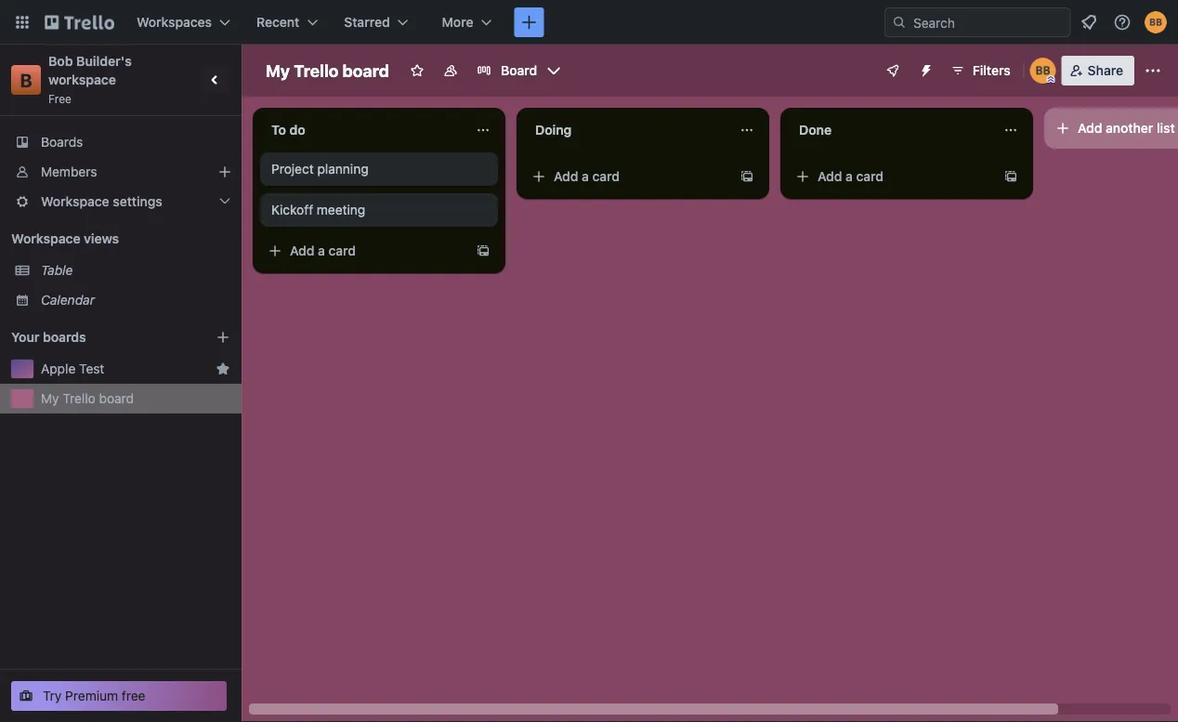 Task type: describe. For each thing, give the bounding box(es) containing it.
your boards
[[11, 330, 86, 345]]

project planning
[[271, 161, 369, 177]]

do
[[290, 122, 306, 138]]

0 notifications image
[[1078, 11, 1101, 33]]

board inside 'link'
[[99, 391, 134, 406]]

apple test link
[[41, 360, 208, 378]]

add a card button for doing
[[524, 162, 732, 191]]

boards
[[43, 330, 86, 345]]

workspace navigation collapse icon image
[[203, 67, 229, 93]]

add a card for done
[[818, 169, 884, 184]]

share button
[[1062, 56, 1135, 86]]

project
[[271, 161, 314, 177]]

workspace settings
[[41, 194, 163, 209]]

back to home image
[[45, 7, 114, 37]]

my trello board link
[[41, 389, 231, 408]]

card for done
[[857, 169, 884, 184]]

workspace for workspace settings
[[41, 194, 109, 209]]

my trello board inside text field
[[266, 60, 389, 80]]

premium
[[65, 688, 118, 704]]

meeting
[[317, 202, 366, 218]]

your boards with 2 items element
[[11, 326, 188, 349]]

boards link
[[0, 127, 242, 157]]

more button
[[431, 7, 503, 37]]

another
[[1106, 120, 1154, 136]]

Doing text field
[[524, 115, 729, 145]]

add for to do
[[290, 243, 315, 258]]

board inside text field
[[343, 60, 389, 80]]

filters button
[[945, 56, 1017, 86]]

create board or workspace image
[[520, 13, 539, 32]]

free
[[122, 688, 145, 704]]

share
[[1088, 63, 1124, 78]]

planning
[[317, 161, 369, 177]]

Done text field
[[788, 115, 993, 145]]

your
[[11, 330, 40, 345]]

trello inside text field
[[294, 60, 339, 80]]

starred button
[[333, 7, 420, 37]]

calendar link
[[41, 291, 231, 310]]

members
[[41, 164, 97, 179]]

workspace
[[48, 72, 116, 87]]

builder's
[[76, 53, 132, 69]]

bob builder (bobbuilder40) image
[[1031, 58, 1057, 84]]

filters
[[973, 63, 1011, 78]]

test
[[79, 361, 104, 376]]

primary element
[[0, 0, 1179, 45]]

bob builder's workspace link
[[48, 53, 135, 87]]

members link
[[0, 157, 242, 187]]

my inside 'link'
[[41, 391, 59, 406]]

bob builder (bobbuilder40) image
[[1145, 11, 1168, 33]]

recent button
[[245, 7, 329, 37]]

workspace settings button
[[0, 187, 242, 217]]

starred
[[344, 14, 390, 30]]

add a card for doing
[[554, 169, 620, 184]]

more
[[442, 14, 474, 30]]

kickoff
[[271, 202, 313, 218]]

kickoff meeting link
[[271, 201, 487, 219]]

recent
[[257, 14, 300, 30]]



Task type: vqa. For each thing, say whether or not it's contained in the screenshot.
the left 6
no



Task type: locate. For each thing, give the bounding box(es) containing it.
my trello board down test
[[41, 391, 134, 406]]

add a card down kickoff meeting
[[290, 243, 356, 258]]

my trello board inside 'link'
[[41, 391, 134, 406]]

workspace inside popup button
[[41, 194, 109, 209]]

0 vertical spatial workspace
[[41, 194, 109, 209]]

add a card button down kickoff meeting link
[[260, 236, 468, 266]]

0 vertical spatial my trello board
[[266, 60, 389, 80]]

1 vertical spatial board
[[99, 391, 134, 406]]

trello down apple test
[[63, 391, 96, 406]]

1 horizontal spatial trello
[[294, 60, 339, 80]]

bob
[[48, 53, 73, 69]]

1 horizontal spatial my
[[266, 60, 290, 80]]

kickoff meeting
[[271, 202, 366, 218]]

workspace views
[[11, 231, 119, 246]]

add a card down "doing" at left
[[554, 169, 620, 184]]

board
[[501, 63, 537, 78]]

calendar
[[41, 292, 95, 308]]

1 vertical spatial my
[[41, 391, 59, 406]]

1 vertical spatial trello
[[63, 391, 96, 406]]

b
[[20, 69, 32, 91]]

Search field
[[907, 8, 1070, 36]]

0 vertical spatial trello
[[294, 60, 339, 80]]

card for doing
[[593, 169, 620, 184]]

create from template… image for doing
[[740, 169, 755, 184]]

trello inside 'link'
[[63, 391, 96, 406]]

create from template… image for done
[[1004, 169, 1019, 184]]

add left another
[[1078, 120, 1103, 136]]

0 vertical spatial my
[[266, 60, 290, 80]]

trello
[[294, 60, 339, 80], [63, 391, 96, 406]]

trello down recent dropdown button
[[294, 60, 339, 80]]

my
[[266, 60, 290, 80], [41, 391, 59, 406]]

power ups image
[[886, 63, 901, 78]]

add a card button
[[524, 162, 732, 191], [788, 162, 996, 191], [260, 236, 468, 266]]

1 horizontal spatial add a card button
[[524, 162, 732, 191]]

settings
[[113, 194, 163, 209]]

1 horizontal spatial card
[[593, 169, 620, 184]]

done
[[799, 122, 832, 138]]

add a card button down done text field
[[788, 162, 996, 191]]

add board image
[[216, 330, 231, 345]]

b link
[[11, 65, 41, 95]]

a down done text field
[[846, 169, 853, 184]]

add a card
[[554, 169, 620, 184], [818, 169, 884, 184], [290, 243, 356, 258]]

Board name text field
[[257, 56, 399, 86]]

board down starred
[[343, 60, 389, 80]]

add another list
[[1078, 120, 1176, 136]]

my down the apple
[[41, 391, 59, 406]]

add a card button for done
[[788, 162, 996, 191]]

workspace
[[41, 194, 109, 209], [11, 231, 80, 246]]

workspace visible image
[[443, 63, 458, 78]]

card
[[593, 169, 620, 184], [857, 169, 884, 184], [329, 243, 356, 258]]

1 horizontal spatial add a card
[[554, 169, 620, 184]]

1 vertical spatial workspace
[[11, 231, 80, 246]]

doing
[[535, 122, 572, 138]]

1 vertical spatial my trello board
[[41, 391, 134, 406]]

my trello board down starred
[[266, 60, 389, 80]]

my inside text field
[[266, 60, 290, 80]]

2 horizontal spatial a
[[846, 169, 853, 184]]

boards
[[41, 134, 83, 150]]

2 horizontal spatial add a card button
[[788, 162, 996, 191]]

workspace up table
[[11, 231, 80, 246]]

table
[[41, 263, 73, 278]]

a for to do
[[318, 243, 325, 258]]

project planning link
[[271, 160, 487, 178]]

add for done
[[818, 169, 843, 184]]

a for done
[[846, 169, 853, 184]]

1 horizontal spatial a
[[582, 169, 589, 184]]

add down "doing" at left
[[554, 169, 579, 184]]

2 horizontal spatial card
[[857, 169, 884, 184]]

2 horizontal spatial add a card
[[818, 169, 884, 184]]

apple test
[[41, 361, 104, 376]]

0 horizontal spatial board
[[99, 391, 134, 406]]

this member is an admin of this board. image
[[1047, 75, 1056, 84]]

To do text field
[[260, 115, 465, 145]]

workspaces
[[137, 14, 212, 30]]

workspace down members
[[41, 194, 109, 209]]

automation image
[[912, 56, 938, 82]]

add
[[1078, 120, 1103, 136], [554, 169, 579, 184], [818, 169, 843, 184], [290, 243, 315, 258]]

0 horizontal spatial a
[[318, 243, 325, 258]]

to
[[271, 122, 286, 138]]

apple
[[41, 361, 76, 376]]

star or unstar board image
[[410, 63, 425, 78]]

free
[[48, 92, 72, 105]]

workspaces button
[[125, 7, 242, 37]]

0 vertical spatial board
[[343, 60, 389, 80]]

card for to do
[[329, 243, 356, 258]]

try premium free button
[[11, 681, 227, 711]]

create from template… image
[[740, 169, 755, 184], [1004, 169, 1019, 184], [476, 244, 491, 258]]

show menu image
[[1144, 61, 1163, 80]]

card down doing text field
[[593, 169, 620, 184]]

starred icon image
[[216, 362, 231, 376]]

1 horizontal spatial my trello board
[[266, 60, 389, 80]]

0 horizontal spatial create from template… image
[[476, 244, 491, 258]]

create from template… image for to do
[[476, 244, 491, 258]]

workspace for workspace views
[[11, 231, 80, 246]]

0 horizontal spatial add a card
[[290, 243, 356, 258]]

bob builder's workspace free
[[48, 53, 135, 105]]

board button
[[469, 56, 569, 86]]

views
[[84, 231, 119, 246]]

add a card button down doing text field
[[524, 162, 732, 191]]

card down meeting on the left top of page
[[329, 243, 356, 258]]

open information menu image
[[1114, 13, 1132, 32]]

board down apple test link at the left of the page
[[99, 391, 134, 406]]

a down kickoff meeting
[[318, 243, 325, 258]]

0 horizontal spatial my
[[41, 391, 59, 406]]

add down kickoff
[[290, 243, 315, 258]]

0 horizontal spatial card
[[329, 243, 356, 258]]

board
[[343, 60, 389, 80], [99, 391, 134, 406]]

0 horizontal spatial trello
[[63, 391, 96, 406]]

add a card down the done
[[818, 169, 884, 184]]

add another list button
[[1045, 108, 1179, 149]]

add inside button
[[1078, 120, 1103, 136]]

search image
[[892, 15, 907, 30]]

a for doing
[[582, 169, 589, 184]]

2 horizontal spatial create from template… image
[[1004, 169, 1019, 184]]

list
[[1157, 120, 1176, 136]]

0 horizontal spatial my trello board
[[41, 391, 134, 406]]

add a card button for to do
[[260, 236, 468, 266]]

card down done text field
[[857, 169, 884, 184]]

add a card for to do
[[290, 243, 356, 258]]

my trello board
[[266, 60, 389, 80], [41, 391, 134, 406]]

1 horizontal spatial board
[[343, 60, 389, 80]]

table link
[[41, 261, 231, 280]]

1 horizontal spatial create from template… image
[[740, 169, 755, 184]]

try
[[43, 688, 62, 704]]

try premium free
[[43, 688, 145, 704]]

a down doing text field
[[582, 169, 589, 184]]

add for doing
[[554, 169, 579, 184]]

my down recent
[[266, 60, 290, 80]]

0 horizontal spatial add a card button
[[260, 236, 468, 266]]

add down the done
[[818, 169, 843, 184]]

to do
[[271, 122, 306, 138]]

a
[[582, 169, 589, 184], [846, 169, 853, 184], [318, 243, 325, 258]]



